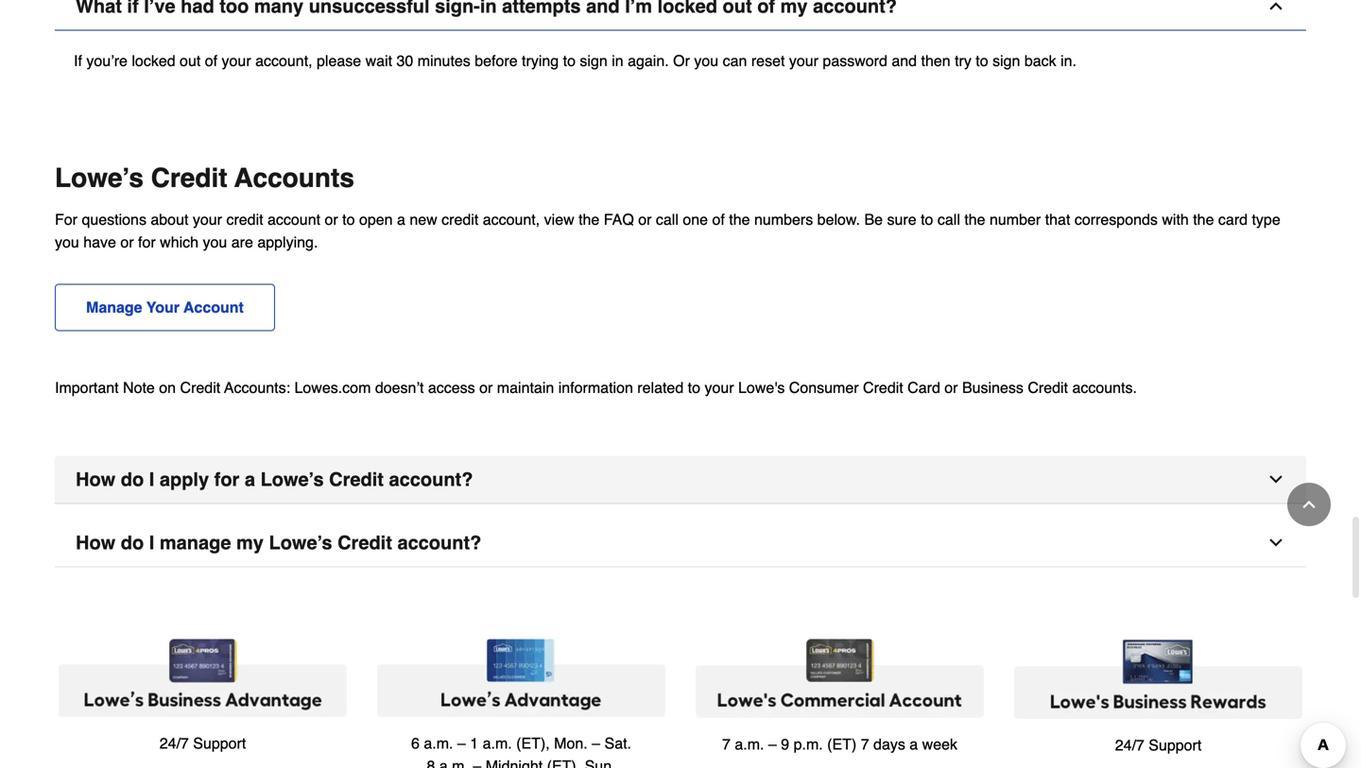 Task type: vqa. For each thing, say whether or not it's contained in the screenshot.
bottom 33
no



Task type: describe. For each thing, give the bounding box(es) containing it.
chevron down image
[[1267, 470, 1286, 489]]

access
[[428, 379, 475, 397]]

on
[[159, 379, 176, 397]]

before
[[475, 52, 518, 70]]

one
[[683, 211, 708, 228]]

how do i apply for a lowe's credit account?
[[76, 469, 473, 491]]

2 credit from the left
[[442, 211, 479, 228]]

reset
[[752, 52, 785, 70]]

to left open
[[342, 211, 355, 228]]

a.m. for 7
[[735, 736, 764, 754]]

1 horizontal spatial you
[[203, 234, 227, 251]]

1 horizontal spatial a.m.
[[483, 735, 512, 752]]

business
[[963, 379, 1024, 397]]

that
[[1046, 211, 1071, 228]]

(et),
[[516, 735, 550, 752]]

sat.
[[605, 735, 632, 752]]

(et)
[[828, 736, 857, 754]]

chevron down image
[[1267, 534, 1286, 553]]

your
[[146, 299, 180, 316]]

i for apply
[[149, 469, 154, 491]]

account
[[184, 299, 244, 316]]

accounts:
[[224, 379, 290, 397]]

view
[[544, 211, 575, 228]]

password
[[823, 52, 888, 70]]

how for how do i manage my lowe's credit account?
[[76, 532, 116, 554]]

1 the from the left
[[579, 211, 600, 228]]

minutes
[[418, 52, 471, 70]]

have
[[83, 234, 116, 251]]

again.
[[628, 52, 669, 70]]

please
[[317, 52, 361, 70]]

of inside for questions about your credit account or to open a new credit account, view the faq or call one of the numbers below. be sure to call the number that corresponds with the card type you have or for which  you are applying.
[[712, 211, 725, 228]]

24/7 for lowe's business rewards credit card. image
[[1115, 737, 1145, 754]]

– for 6
[[458, 735, 466, 752]]

out
[[180, 52, 201, 70]]

week
[[923, 736, 958, 754]]

24/7 for 'lowe's business advantage credit card.' image at the bottom left of the page
[[160, 735, 189, 752]]

i for manage
[[149, 532, 154, 554]]

can
[[723, 52, 747, 70]]

or right card
[[945, 379, 958, 397]]

applying.
[[258, 234, 318, 251]]

0 vertical spatial account?
[[389, 469, 473, 491]]

4 the from the left
[[1194, 211, 1215, 228]]

30
[[397, 52, 414, 70]]

lowe's business rewards credit card. image
[[1015, 640, 1303, 720]]

0 vertical spatial account,
[[255, 52, 313, 70]]

6
[[411, 735, 420, 752]]

and
[[892, 52, 917, 70]]

if
[[74, 52, 82, 70]]

or right "faq"
[[638, 211, 652, 228]]

a.m. for 6
[[424, 735, 453, 752]]

accounts
[[234, 163, 354, 193]]

manage your account
[[86, 299, 244, 316]]

or
[[673, 52, 690, 70]]

below.
[[818, 211, 861, 228]]

type
[[1252, 211, 1281, 228]]

wait
[[366, 52, 392, 70]]

do for apply
[[121, 469, 144, 491]]

lowe's advantage credit card. image
[[377, 640, 666, 717]]

how do i manage my lowe's credit account?
[[76, 532, 482, 554]]

maintain
[[497, 379, 554, 397]]

a inside button
[[245, 469, 255, 491]]

support for 'lowe's business advantage credit card.' image at the bottom left of the page
[[193, 735, 246, 752]]

0 vertical spatial lowe's
[[55, 163, 144, 193]]

1 sign from the left
[[580, 52, 608, 70]]

– for 7
[[769, 736, 777, 754]]

related
[[638, 379, 684, 397]]

1 vertical spatial lowe's
[[261, 469, 324, 491]]

account
[[268, 211, 321, 228]]

your left lowe's
[[705, 379, 734, 397]]

2 the from the left
[[729, 211, 750, 228]]

in
[[612, 52, 624, 70]]

1 7 from the left
[[722, 736, 731, 754]]

lowe's commercial account credit card. image
[[696, 640, 984, 719]]

for questions about your credit account or to open a new credit account, view the faq or call one of the numbers below. be sure to call the number that corresponds with the card type you have or for which  you are applying.
[[55, 211, 1281, 251]]

are
[[231, 234, 253, 251]]

back
[[1025, 52, 1057, 70]]

how do i manage my lowe's credit account? button
[[55, 520, 1307, 568]]

numbers
[[755, 211, 813, 228]]

to right sure
[[921, 211, 934, 228]]

1 call from the left
[[656, 211, 679, 228]]

9
[[781, 736, 790, 754]]

you're
[[86, 52, 128, 70]]

number
[[990, 211, 1041, 228]]

account, inside for questions about your credit account or to open a new credit account, view the faq or call one of the numbers below. be sure to call the number that corresponds with the card type you have or for which  you are applying.
[[483, 211, 540, 228]]

chevron up image
[[1300, 495, 1319, 514]]

1 credit from the left
[[226, 211, 263, 228]]

important
[[55, 379, 119, 397]]

2 horizontal spatial you
[[694, 52, 719, 70]]

24/7 support for lowe's business rewards credit card. image
[[1115, 737, 1202, 754]]

lowe's business advantage credit card. image
[[59, 640, 347, 717]]

your right out
[[222, 52, 251, 70]]

7 a.m. – 9 p.m. (et) 7 days a week
[[722, 736, 958, 754]]



Task type: locate. For each thing, give the bounding box(es) containing it.
chevron up image
[[1267, 0, 1286, 16]]

you down for
[[55, 234, 79, 251]]

do left manage
[[121, 532, 144, 554]]

0 horizontal spatial account,
[[255, 52, 313, 70]]

24/7 support
[[160, 735, 246, 752], [1115, 737, 1202, 754]]

information
[[559, 379, 633, 397]]

1 horizontal spatial account,
[[483, 211, 540, 228]]

– left 9
[[769, 736, 777, 754]]

0 horizontal spatial you
[[55, 234, 79, 251]]

1 vertical spatial i
[[149, 532, 154, 554]]

about
[[151, 211, 189, 228]]

or right "account"
[[325, 211, 338, 228]]

1 horizontal spatial –
[[592, 735, 601, 752]]

the right with
[[1194, 211, 1215, 228]]

1 vertical spatial account?
[[398, 532, 482, 554]]

you right "or"
[[694, 52, 719, 70]]

a left new
[[397, 211, 406, 228]]

1 horizontal spatial credit
[[442, 211, 479, 228]]

0 horizontal spatial credit
[[226, 211, 263, 228]]

a.m. right 6
[[424, 735, 453, 752]]

your inside for questions about your credit account or to open a new credit account, view the faq or call one of the numbers below. be sure to call the number that corresponds with the card type you have or for which  you are applying.
[[193, 211, 222, 228]]

0 vertical spatial how
[[76, 469, 116, 491]]

7
[[722, 736, 731, 754], [861, 736, 870, 754]]

of right out
[[205, 52, 218, 70]]

or
[[325, 211, 338, 228], [638, 211, 652, 228], [120, 234, 134, 251], [480, 379, 493, 397], [945, 379, 958, 397]]

– left the sat.
[[592, 735, 601, 752]]

account, left view
[[483, 211, 540, 228]]

2 horizontal spatial –
[[769, 736, 777, 754]]

if you're locked out of your account, please wait 30 minutes before trying to sign in again. or you can reset your password and then try to sign back in.
[[74, 52, 1077, 70]]

2 i from the top
[[149, 532, 154, 554]]

lowe's
[[739, 379, 785, 397]]

2 how from the top
[[76, 532, 116, 554]]

0 vertical spatial a
[[397, 211, 406, 228]]

lowe's right my
[[269, 532, 332, 554]]

do for manage
[[121, 532, 144, 554]]

credit up are
[[226, 211, 263, 228]]

card
[[1219, 211, 1248, 228]]

24/7 down lowe's business rewards credit card. image
[[1115, 737, 1145, 754]]

accounts.
[[1073, 379, 1137, 397]]

i
[[149, 469, 154, 491], [149, 532, 154, 554]]

a inside for questions about your credit account or to open a new credit account, view the faq or call one of the numbers below. be sure to call the number that corresponds with the card type you have or for which  you are applying.
[[397, 211, 406, 228]]

a up my
[[245, 469, 255, 491]]

a
[[397, 211, 406, 228], [245, 469, 255, 491], [910, 736, 918, 754]]

account?
[[389, 469, 473, 491], [398, 532, 482, 554]]

sure
[[887, 211, 917, 228]]

lowe's up "how do i manage my lowe's credit account?"
[[261, 469, 324, 491]]

1
[[470, 735, 479, 752]]

0 horizontal spatial a
[[245, 469, 255, 491]]

24/7 down 'lowe's business advantage credit card.' image at the bottom left of the page
[[160, 735, 189, 752]]

1 vertical spatial of
[[712, 211, 725, 228]]

your
[[222, 52, 251, 70], [789, 52, 819, 70], [193, 211, 222, 228], [705, 379, 734, 397]]

call left one
[[656, 211, 679, 228]]

0 horizontal spatial of
[[205, 52, 218, 70]]

your right reset
[[789, 52, 819, 70]]

7 left 9
[[722, 736, 731, 754]]

a right days
[[910, 736, 918, 754]]

2 vertical spatial lowe's
[[269, 532, 332, 554]]

0 vertical spatial for
[[138, 234, 156, 251]]

1 horizontal spatial for
[[214, 469, 240, 491]]

do
[[121, 469, 144, 491], [121, 532, 144, 554]]

0 vertical spatial of
[[205, 52, 218, 70]]

mon.
[[554, 735, 588, 752]]

for
[[55, 211, 78, 228]]

i left apply
[[149, 469, 154, 491]]

faq
[[604, 211, 634, 228]]

you left are
[[203, 234, 227, 251]]

to right try on the top
[[976, 52, 989, 70]]

manage
[[86, 299, 142, 316]]

open
[[359, 211, 393, 228]]

which
[[160, 234, 199, 251]]

lowe's up the questions
[[55, 163, 144, 193]]

do left apply
[[121, 469, 144, 491]]

support
[[193, 735, 246, 752], [1149, 737, 1202, 754]]

how
[[76, 469, 116, 491], [76, 532, 116, 554]]

1 vertical spatial for
[[214, 469, 240, 491]]

0 horizontal spatial a.m.
[[424, 735, 453, 752]]

1 horizontal spatial 24/7 support
[[1115, 737, 1202, 754]]

or down the questions
[[120, 234, 134, 251]]

1 i from the top
[[149, 469, 154, 491]]

1 vertical spatial how
[[76, 532, 116, 554]]

24/7 support down 'lowe's business advantage credit card.' image at the bottom left of the page
[[160, 735, 246, 752]]

sign
[[580, 52, 608, 70], [993, 52, 1021, 70]]

lowe's credit accounts
[[55, 163, 354, 193]]

manage
[[160, 532, 231, 554]]

0 vertical spatial i
[[149, 469, 154, 491]]

to right 'related'
[[688, 379, 701, 397]]

important note on credit accounts: lowes.com doesn't access or maintain information related to your lowe's consumer credit card or business credit accounts.
[[55, 379, 1137, 397]]

credit
[[226, 211, 263, 228], [442, 211, 479, 228]]

0 horizontal spatial 7
[[722, 736, 731, 754]]

2 vertical spatial a
[[910, 736, 918, 754]]

1 horizontal spatial of
[[712, 211, 725, 228]]

locked
[[132, 52, 176, 70]]

24/7 support down lowe's business rewards credit card. image
[[1115, 737, 1202, 754]]

how do i apply for a lowe's credit account? button
[[55, 456, 1307, 504]]

account,
[[255, 52, 313, 70], [483, 211, 540, 228]]

for inside for questions about your credit account or to open a new credit account, view the faq or call one of the numbers below. be sure to call the number that corresponds with the card type you have or for which  you are applying.
[[138, 234, 156, 251]]

call
[[656, 211, 679, 228], [938, 211, 961, 228]]

support down 'lowe's business advantage credit card.' image at the bottom left of the page
[[193, 735, 246, 752]]

7 right (et)
[[861, 736, 870, 754]]

1 horizontal spatial support
[[1149, 737, 1202, 754]]

1 horizontal spatial sign
[[993, 52, 1021, 70]]

2 horizontal spatial a
[[910, 736, 918, 754]]

1 vertical spatial do
[[121, 532, 144, 554]]

note
[[123, 379, 155, 397]]

p.m.
[[794, 736, 823, 754]]

your up which
[[193, 211, 222, 228]]

days
[[874, 736, 906, 754]]

of
[[205, 52, 218, 70], [712, 211, 725, 228]]

3 the from the left
[[965, 211, 986, 228]]

–
[[458, 735, 466, 752], [592, 735, 601, 752], [769, 736, 777, 754]]

1 vertical spatial account,
[[483, 211, 540, 228]]

the right view
[[579, 211, 600, 228]]

sign left the in
[[580, 52, 608, 70]]

lowes.com
[[295, 379, 371, 397]]

1 vertical spatial a
[[245, 469, 255, 491]]

– left 1
[[458, 735, 466, 752]]

new
[[410, 211, 438, 228]]

24/7 support for 'lowe's business advantage credit card.' image at the bottom left of the page
[[160, 735, 246, 752]]

with
[[1162, 211, 1189, 228]]

account, left please
[[255, 52, 313, 70]]

2 do from the top
[[121, 532, 144, 554]]

then
[[921, 52, 951, 70]]

a.m.
[[424, 735, 453, 752], [483, 735, 512, 752], [735, 736, 764, 754]]

1 horizontal spatial 24/7
[[1115, 737, 1145, 754]]

try
[[955, 52, 972, 70]]

sign left back
[[993, 52, 1021, 70]]

credit
[[151, 163, 227, 193], [180, 379, 221, 397], [863, 379, 904, 397], [1028, 379, 1068, 397], [329, 469, 384, 491], [338, 532, 392, 554]]

1 horizontal spatial 7
[[861, 736, 870, 754]]

a.m. left 9
[[735, 736, 764, 754]]

consumer
[[789, 379, 859, 397]]

you
[[694, 52, 719, 70], [55, 234, 79, 251], [203, 234, 227, 251]]

manage your account link
[[55, 284, 275, 331]]

2 sign from the left
[[993, 52, 1021, 70]]

1 how from the top
[[76, 469, 116, 491]]

for right apply
[[214, 469, 240, 491]]

for inside button
[[214, 469, 240, 491]]

0 horizontal spatial for
[[138, 234, 156, 251]]

i left manage
[[149, 532, 154, 554]]

trying
[[522, 52, 559, 70]]

in.
[[1061, 52, 1077, 70]]

the left numbers
[[729, 211, 750, 228]]

for down about
[[138, 234, 156, 251]]

to
[[563, 52, 576, 70], [976, 52, 989, 70], [342, 211, 355, 228], [921, 211, 934, 228], [688, 379, 701, 397]]

support down lowe's business rewards credit card. image
[[1149, 737, 1202, 754]]

be
[[865, 211, 883, 228]]

0 horizontal spatial support
[[193, 735, 246, 752]]

6 a.m. – 1 a.m. (et), mon. – sat.
[[411, 735, 632, 752]]

apply
[[160, 469, 209, 491]]

how for how do i apply for a lowe's credit account?
[[76, 469, 116, 491]]

0 horizontal spatial sign
[[580, 52, 608, 70]]

questions
[[82, 211, 147, 228]]

credit right new
[[442, 211, 479, 228]]

of right one
[[712, 211, 725, 228]]

corresponds
[[1075, 211, 1158, 228]]

my
[[236, 532, 264, 554]]

2 call from the left
[[938, 211, 961, 228]]

the
[[579, 211, 600, 228], [729, 211, 750, 228], [965, 211, 986, 228], [1194, 211, 1215, 228]]

or right 'access'
[[480, 379, 493, 397]]

2 7 from the left
[[861, 736, 870, 754]]

the left number
[[965, 211, 986, 228]]

0 horizontal spatial 24/7
[[160, 735, 189, 752]]

0 horizontal spatial call
[[656, 211, 679, 228]]

1 horizontal spatial call
[[938, 211, 961, 228]]

support for lowe's business rewards credit card. image
[[1149, 737, 1202, 754]]

1 do from the top
[[121, 469, 144, 491]]

to right trying
[[563, 52, 576, 70]]

a.m. right 1
[[483, 735, 512, 752]]

0 horizontal spatial 24/7 support
[[160, 735, 246, 752]]

0 vertical spatial do
[[121, 469, 144, 491]]

lowe's
[[55, 163, 144, 193], [261, 469, 324, 491], [269, 532, 332, 554]]

1 horizontal spatial a
[[397, 211, 406, 228]]

call right sure
[[938, 211, 961, 228]]

doesn't
[[375, 379, 424, 397]]

2 horizontal spatial a.m.
[[735, 736, 764, 754]]

0 horizontal spatial –
[[458, 735, 466, 752]]

scroll to top element
[[1288, 483, 1331, 527]]

card
[[908, 379, 941, 397]]



